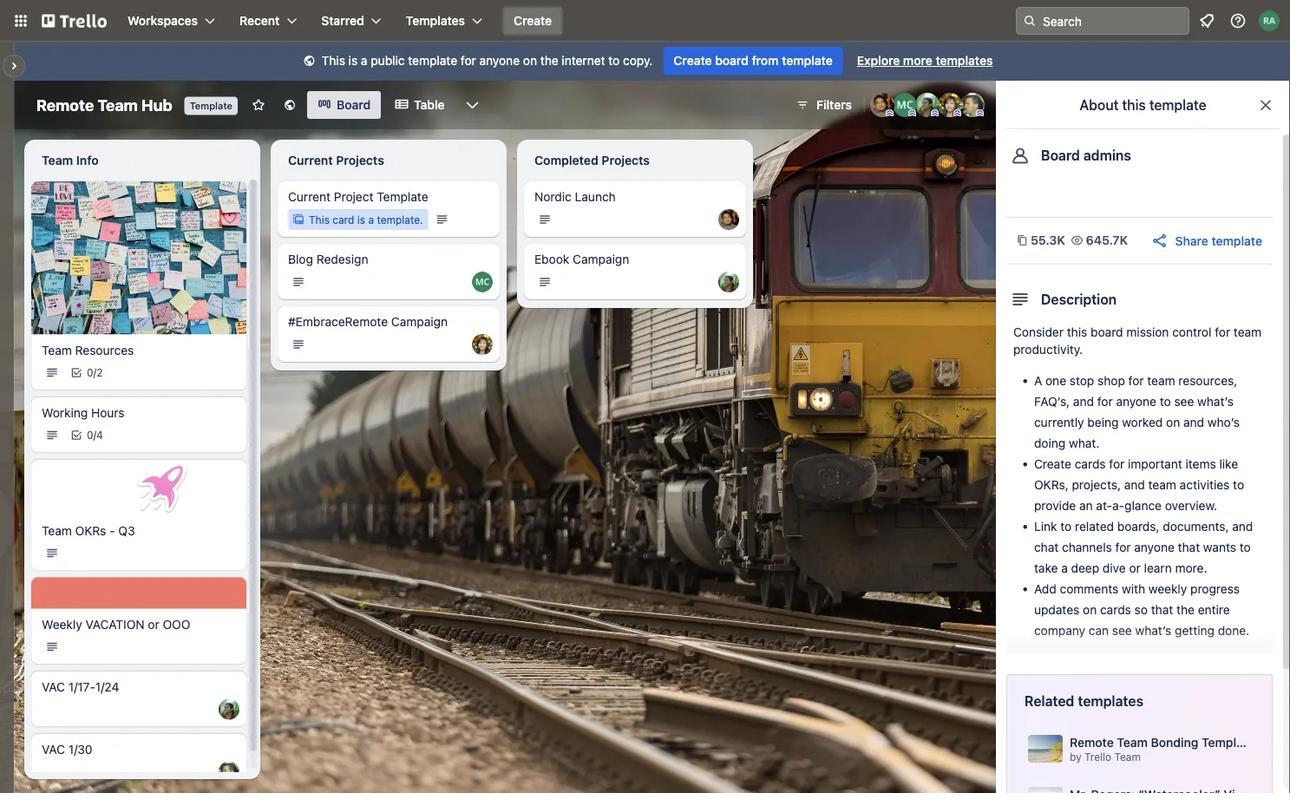 Task type: vqa. For each thing, say whether or not it's contained in the screenshot.
left Tara Schultz (taraschultz7) image
no



Task type: locate. For each thing, give the bounding box(es) containing it.
for right shop at the top right of the page
[[1129, 374, 1145, 388]]

vac left the 1/30
[[42, 742, 65, 757]]

priscilla parjet (priscillaparjet) image
[[916, 93, 940, 117], [719, 272, 740, 293], [219, 699, 240, 720]]

projects
[[336, 153, 384, 168], [602, 153, 650, 168]]

this member is an admin of this workspace. image right marques closter (marquescloster) image
[[931, 109, 939, 117]]

55.3k
[[1031, 233, 1066, 247]]

1 horizontal spatial create
[[674, 53, 712, 68]]

0 vertical spatial 0
[[87, 367, 93, 379]]

about
[[1080, 97, 1119, 113]]

on down 'create' button
[[523, 53, 537, 68]]

2 projects from the left
[[602, 153, 650, 168]]

1 vertical spatial board
[[1042, 147, 1081, 164]]

create up this is a public template for anyone on the internet to copy. on the top of the page
[[514, 13, 552, 28]]

2 horizontal spatial this member is an admin of this workspace. image
[[977, 109, 984, 117]]

0 horizontal spatial board
[[716, 53, 749, 68]]

a
[[361, 53, 368, 68], [368, 214, 374, 226], [1062, 561, 1069, 576]]

2 horizontal spatial priscilla parjet (priscillaparjet) image
[[916, 93, 940, 117]]

search image
[[1024, 14, 1037, 28]]

1 vertical spatial vac
[[42, 742, 65, 757]]

template.
[[377, 214, 423, 226]]

more
[[904, 53, 933, 68]]

this member is an admin of this workspace. image for marques closter (marquescloster) image
[[909, 109, 917, 117]]

0 vertical spatial create
[[514, 13, 552, 28]]

team down important
[[1149, 478, 1177, 492]]

overview.
[[1166, 499, 1218, 513]]

important
[[1129, 457, 1183, 471]]

team right trello
[[1115, 751, 1141, 763]]

nordic launch link
[[535, 188, 736, 206]]

this left the card
[[309, 214, 330, 226]]

this member is an admin of this workspace. image
[[886, 109, 894, 117], [931, 109, 939, 117], [977, 109, 984, 117]]

priscilla parjet (priscillaparjet) image down andre gorte (andregorte) image
[[719, 272, 740, 293]]

the
[[541, 53, 559, 68], [1177, 603, 1195, 617]]

priscilla parjet (priscillaparjet) image down the explore more templates link
[[916, 93, 940, 117]]

board left mission on the right top of page
[[1091, 325, 1124, 339]]

create up okrs,
[[1035, 457, 1072, 471]]

vac left 1/17-
[[42, 680, 65, 694]]

a-
[[1113, 499, 1125, 513]]

what's down resources,
[[1198, 395, 1234, 409]]

this inside consider this board mission control for team productivity.
[[1068, 325, 1088, 339]]

about this template
[[1080, 97, 1207, 113]]

2 this member is an admin of this workspace. image from the left
[[954, 109, 962, 117]]

channels
[[1063, 540, 1113, 555]]

for up being
[[1098, 395, 1114, 409]]

for right control
[[1216, 325, 1231, 339]]

0 vertical spatial campaign
[[573, 252, 630, 267]]

create inside create board from template link
[[674, 53, 712, 68]]

this down description at the top of page
[[1068, 325, 1088, 339]]

see down resources,
[[1175, 395, 1195, 409]]

1 horizontal spatial remote
[[1070, 736, 1114, 750]]

anyone
[[480, 53, 520, 68], [1117, 395, 1157, 409], [1135, 540, 1175, 555]]

2 vertical spatial create
[[1035, 457, 1072, 471]]

1 horizontal spatial campaign
[[573, 252, 630, 267]]

0 horizontal spatial this member is an admin of this workspace. image
[[886, 109, 894, 117]]

to right link
[[1061, 520, 1072, 534]]

0 vertical spatial current
[[288, 153, 333, 168]]

1 horizontal spatial this member is an admin of this workspace. image
[[954, 109, 962, 117]]

anyone down 'create' button
[[480, 53, 520, 68]]

1 vertical spatial create
[[674, 53, 712, 68]]

1 vertical spatial remote
[[1070, 736, 1114, 750]]

andre gorte (andregorte) image
[[719, 209, 740, 230]]

0 horizontal spatial what's
[[1136, 624, 1172, 638]]

1 this member is an admin of this workspace. image from the left
[[886, 109, 894, 117]]

progress
[[1191, 582, 1241, 596]]

1 horizontal spatial this member is an admin of this workspace. image
[[931, 109, 939, 117]]

team okrs - q3 link
[[42, 522, 236, 540]]

1 vac from the top
[[42, 680, 65, 694]]

primary element
[[0, 0, 1291, 42]]

template right share
[[1212, 234, 1263, 248]]

board left admins
[[1042, 147, 1081, 164]]

this for about
[[1123, 97, 1147, 113]]

campaign down blog redesign link at left top
[[391, 315, 448, 329]]

hours
[[91, 406, 125, 420]]

hub
[[142, 95, 172, 114]]

1 horizontal spatial templates
[[1079, 693, 1144, 710]]

1 horizontal spatial projects
[[602, 153, 650, 168]]

filters button
[[791, 91, 858, 119]]

#embraceremote campaign link
[[288, 313, 490, 331]]

team up worked at the right bottom of page
[[1148, 374, 1176, 388]]

working hours
[[42, 406, 125, 420]]

team left bonding
[[1118, 736, 1149, 750]]

projects up current project template at the top left of page
[[336, 153, 384, 168]]

completed
[[535, 153, 599, 168]]

that
[[1179, 540, 1201, 555], [1152, 603, 1174, 617]]

priscilla parjet (priscillaparjet) image up tom mikelbach (tommikelbach) icon
[[219, 699, 240, 720]]

campaign for #embraceremote campaign
[[391, 315, 448, 329]]

campaign right ebook
[[573, 252, 630, 267]]

or right "dive"
[[1130, 561, 1141, 576]]

a
[[1035, 374, 1043, 388]]

is left public
[[349, 53, 358, 68]]

a right take
[[1062, 561, 1069, 576]]

this member is an admin of this workspace. image for samantha pivlot (samanthapivlot) icon
[[954, 109, 962, 117]]

a down current project template at the top left of page
[[368, 214, 374, 226]]

team left the "resources"
[[42, 343, 72, 357]]

completed projects
[[535, 153, 650, 168]]

vac
[[42, 680, 65, 694], [42, 742, 65, 757]]

1 vertical spatial see
[[1113, 624, 1133, 638]]

ruby anderson (rubyanderson7) image
[[1260, 10, 1280, 31]]

0 horizontal spatial board
[[337, 98, 371, 112]]

0 horizontal spatial this
[[1068, 325, 1088, 339]]

nordic launch
[[535, 190, 616, 204]]

cards left so
[[1101, 603, 1132, 617]]

0 vertical spatial this
[[1123, 97, 1147, 113]]

1 horizontal spatial priscilla parjet (priscillaparjet) image
[[719, 272, 740, 293]]

0 horizontal spatial on
[[523, 53, 537, 68]]

board
[[337, 98, 371, 112], [1042, 147, 1081, 164]]

the up getting
[[1177, 603, 1195, 617]]

team
[[1234, 325, 1262, 339], [1148, 374, 1176, 388], [1149, 478, 1177, 492]]

0 vertical spatial this
[[322, 53, 345, 68]]

current down public image
[[288, 153, 333, 168]]

for up projects,
[[1110, 457, 1125, 471]]

this member is an admin of this workspace. image right andre gorte (andregorte) icon
[[909, 109, 917, 117]]

open information menu image
[[1230, 12, 1247, 30]]

0 vertical spatial the
[[541, 53, 559, 68]]

team resources
[[42, 343, 134, 357]]

board up current projects at the top left of page
[[337, 98, 371, 112]]

templates
[[406, 13, 465, 28]]

this for consider
[[1068, 325, 1088, 339]]

current project template
[[288, 190, 428, 204]]

andre gorte (andregorte) image
[[871, 93, 895, 117]]

more.
[[1176, 561, 1208, 576]]

2 vertical spatial a
[[1062, 561, 1069, 576]]

see
[[1175, 395, 1195, 409], [1113, 624, 1133, 638]]

2 current from the top
[[288, 190, 331, 204]]

comments
[[1060, 582, 1119, 596]]

vac 1/17-1/24
[[42, 680, 119, 694]]

1 vertical spatial this
[[1068, 325, 1088, 339]]

create inside 'create' button
[[514, 13, 552, 28]]

see right can
[[1113, 624, 1133, 638]]

samantha pivlot (samanthapivlot) image
[[938, 93, 963, 117]]

team inside board name text box
[[98, 95, 138, 114]]

like
[[1220, 457, 1239, 471]]

and
[[1074, 395, 1095, 409], [1184, 415, 1205, 430], [1125, 478, 1146, 492], [1233, 520, 1254, 534]]

1 vertical spatial campaign
[[391, 315, 448, 329]]

2 vac from the top
[[42, 742, 65, 757]]

create for create
[[514, 13, 552, 28]]

current left project
[[288, 190, 331, 204]]

team left okrs
[[42, 524, 72, 538]]

team right control
[[1234, 325, 1262, 339]]

this member is an admin of this workspace. image for andre gorte (andregorte) icon
[[886, 109, 894, 117]]

this member is an admin of this workspace. image down explore
[[886, 109, 894, 117]]

3 this member is an admin of this workspace. image from the left
[[977, 109, 984, 117]]

2 horizontal spatial template
[[1202, 736, 1255, 750]]

0 vertical spatial vac
[[42, 680, 65, 694]]

board left the from
[[716, 53, 749, 68]]

0
[[87, 367, 93, 379], [87, 429, 93, 442]]

1 vertical spatial board
[[1091, 325, 1124, 339]]

that right so
[[1152, 603, 1174, 617]]

0 vertical spatial /
[[93, 367, 97, 379]]

sm image
[[301, 53, 318, 70]]

0 left 2 on the top of the page
[[87, 367, 93, 379]]

1 horizontal spatial a
[[368, 214, 374, 226]]

1 current from the top
[[288, 153, 333, 168]]

1 vertical spatial a
[[368, 214, 374, 226]]

1/24
[[95, 680, 119, 694]]

2 vertical spatial priscilla parjet (priscillaparjet) image
[[219, 699, 240, 720]]

1 horizontal spatial the
[[1177, 603, 1195, 617]]

vac 1/30 link
[[42, 741, 236, 758]]

0 left 4
[[87, 429, 93, 442]]

1 horizontal spatial template
[[377, 190, 428, 204]]

for
[[461, 53, 476, 68], [1216, 325, 1231, 339], [1129, 374, 1145, 388], [1098, 395, 1114, 409], [1110, 457, 1125, 471], [1116, 540, 1132, 555]]

campaign
[[573, 252, 630, 267], [391, 315, 448, 329]]

0 vertical spatial template
[[190, 100, 233, 112]]

templates up trello
[[1079, 693, 1144, 710]]

anyone up worked at the right bottom of page
[[1117, 395, 1157, 409]]

nordic
[[535, 190, 572, 204]]

0 vertical spatial or
[[1130, 561, 1141, 576]]

okrs,
[[1035, 478, 1069, 492]]

1 vertical spatial or
[[148, 617, 159, 632]]

remote up trello
[[1070, 736, 1114, 750]]

what's
[[1198, 395, 1234, 409], [1136, 624, 1172, 638]]

is right the card
[[357, 214, 365, 226]]

this member is an admin of this workspace. image right marques closter (marquescloster) image
[[954, 109, 962, 117]]

2 horizontal spatial a
[[1062, 561, 1069, 576]]

wants
[[1204, 540, 1237, 555]]

ebook campaign link
[[535, 251, 736, 268]]

weekly vacation or ooo link
[[42, 616, 236, 633]]

this right about
[[1123, 97, 1147, 113]]

this is a public template for anyone on the internet to copy.
[[322, 53, 653, 68]]

0 horizontal spatial projects
[[336, 153, 384, 168]]

projects inside current projects text box
[[336, 153, 384, 168]]

or inside 'a one stop shop for team resources, faq's, and for anyone to see what's currently being worked on and who's doing what. create cards for important items like okrs, projects, and team activities to provide an at-a-glance overview. link to related boards, documents, and chat channels for anyone that wants to take a deep dive or learn more. add comments with weekly progress updates on cards so that the entire company can see what's getting done.'
[[1130, 561, 1141, 576]]

and up wants
[[1233, 520, 1254, 534]]

0 horizontal spatial this member is an admin of this workspace. image
[[909, 109, 917, 117]]

this right sm image
[[322, 53, 345, 68]]

/ down the working hours
[[93, 429, 96, 442]]

team left info
[[42, 153, 73, 168]]

this member is an admin of this workspace. image right samantha pivlot (samanthapivlot) icon
[[977, 109, 984, 117]]

campaign for ebook campaign
[[573, 252, 630, 267]]

1 horizontal spatial board
[[1091, 325, 1124, 339]]

1 horizontal spatial board
[[1042, 147, 1081, 164]]

create right copy.
[[674, 53, 712, 68]]

0 horizontal spatial that
[[1152, 603, 1174, 617]]

Search field
[[1037, 8, 1189, 34]]

template up template.
[[377, 190, 428, 204]]

2 horizontal spatial create
[[1035, 457, 1072, 471]]

the left "internet"
[[541, 53, 559, 68]]

0 horizontal spatial campaign
[[391, 315, 448, 329]]

share template
[[1176, 234, 1263, 248]]

blog redesign link
[[288, 251, 490, 268]]

0 horizontal spatial remote
[[36, 95, 94, 114]]

done.
[[1219, 624, 1250, 638]]

remote up team info
[[36, 95, 94, 114]]

1 vertical spatial priscilla parjet (priscillaparjet) image
[[719, 272, 740, 293]]

this member is an admin of this workspace. image
[[909, 109, 917, 117], [954, 109, 962, 117]]

remote inside remote team bonding template by trello team
[[1070, 736, 1114, 750]]

for inside consider this board mission control for team productivity.
[[1216, 325, 1231, 339]]

create board from template
[[674, 53, 833, 68]]

samantha pivlot (samanthapivlot) image
[[472, 334, 493, 355]]

1 vertical spatial is
[[357, 214, 365, 226]]

team left hub at the top
[[98, 95, 138, 114]]

current projects
[[288, 153, 384, 168]]

templates up tom mikelbach (tommikelbach) image
[[936, 53, 993, 68]]

template inside remote team bonding template by trello team
[[1202, 736, 1255, 750]]

for up customize views "icon"
[[461, 53, 476, 68]]

0 for resources
[[87, 367, 93, 379]]

0 vertical spatial that
[[1179, 540, 1201, 555]]

projects up nordic launch link
[[602, 153, 650, 168]]

1 vertical spatial on
[[1167, 415, 1181, 430]]

0 vertical spatial anyone
[[480, 53, 520, 68]]

1 horizontal spatial or
[[1130, 561, 1141, 576]]

to down like
[[1234, 478, 1245, 492]]

or left ooo
[[148, 617, 159, 632]]

or
[[1130, 561, 1141, 576], [148, 617, 159, 632]]

starred
[[321, 13, 364, 28]]

team
[[98, 95, 138, 114], [42, 153, 73, 168], [42, 343, 72, 357], [42, 524, 72, 538], [1118, 736, 1149, 750], [1115, 751, 1141, 763]]

team inside consider this board mission control for team productivity.
[[1234, 325, 1262, 339]]

projects for current projects
[[336, 153, 384, 168]]

template right bonding
[[1202, 736, 1255, 750]]

projects,
[[1073, 478, 1122, 492]]

2 vertical spatial on
[[1083, 603, 1097, 617]]

board for board admins
[[1042, 147, 1081, 164]]

1 horizontal spatial see
[[1175, 395, 1195, 409]]

remote inside board name text box
[[36, 95, 94, 114]]

1 this member is an admin of this workspace. image from the left
[[909, 109, 917, 117]]

template right the from
[[782, 53, 833, 68]]

template left "star or unstar board" image
[[190, 100, 233, 112]]

0 horizontal spatial create
[[514, 13, 552, 28]]

being
[[1088, 415, 1119, 430]]

1 / from the top
[[93, 367, 97, 379]]

that up more.
[[1179, 540, 1201, 555]]

mission
[[1127, 325, 1170, 339]]

1 projects from the left
[[336, 153, 384, 168]]

anyone up learn
[[1135, 540, 1175, 555]]

cards down what.
[[1075, 457, 1107, 471]]

to up worked at the right bottom of page
[[1160, 395, 1172, 409]]

1 vertical spatial templates
[[1079, 693, 1144, 710]]

items
[[1186, 457, 1217, 471]]

on right worked at the right bottom of page
[[1167, 415, 1181, 430]]

/ down team resources
[[93, 367, 97, 379]]

1 vertical spatial 0
[[87, 429, 93, 442]]

1 vertical spatial /
[[93, 429, 96, 442]]

2 0 from the top
[[87, 429, 93, 442]]

card
[[333, 214, 355, 226]]

a left public
[[361, 53, 368, 68]]

what's down so
[[1136, 624, 1172, 638]]

0 vertical spatial team
[[1234, 325, 1262, 339]]

0 vertical spatial board
[[337, 98, 371, 112]]

1 horizontal spatial what's
[[1198, 395, 1234, 409]]

weekly
[[42, 617, 82, 632]]

projects inside completed projects text box
[[602, 153, 650, 168]]

1 0 from the top
[[87, 367, 93, 379]]

this member is an admin of this workspace. image for tom mikelbach (tommikelbach) image
[[977, 109, 984, 117]]

0 vertical spatial remote
[[36, 95, 94, 114]]

2 vertical spatial template
[[1202, 736, 1255, 750]]

0 vertical spatial a
[[361, 53, 368, 68]]

link
[[1035, 520, 1058, 534]]

0 horizontal spatial the
[[541, 53, 559, 68]]

customize views image
[[464, 96, 482, 114]]

board
[[716, 53, 749, 68], [1091, 325, 1124, 339]]

0 horizontal spatial templates
[[936, 53, 993, 68]]

tom mikelbach (tommikelbach) image
[[219, 762, 240, 783]]

0 vertical spatial board
[[716, 53, 749, 68]]

1 horizontal spatial this
[[1123, 97, 1147, 113]]

bonding
[[1152, 736, 1199, 750]]

this for this is a public template for anyone on the internet to copy.
[[322, 53, 345, 68]]

1 vertical spatial this
[[309, 214, 330, 226]]

0 horizontal spatial template
[[190, 100, 233, 112]]

add
[[1035, 582, 1057, 596]]

1 vertical spatial current
[[288, 190, 331, 204]]

current inside text box
[[288, 153, 333, 168]]

on down comments at the right of page
[[1083, 603, 1097, 617]]

2 / from the top
[[93, 429, 96, 442]]

create for create board from template
[[674, 53, 712, 68]]

0 horizontal spatial see
[[1113, 624, 1133, 638]]

redesign
[[317, 252, 369, 267]]



Task type: describe. For each thing, give the bounding box(es) containing it.
team inside team okrs - q3 link
[[42, 524, 72, 538]]

0 vertical spatial is
[[349, 53, 358, 68]]

entire
[[1199, 603, 1231, 617]]

create button
[[504, 7, 563, 35]]

one
[[1046, 374, 1067, 388]]

copy.
[[623, 53, 653, 68]]

learn
[[1145, 561, 1173, 576]]

what.
[[1070, 436, 1100, 451]]

control
[[1173, 325, 1212, 339]]

shop
[[1098, 374, 1126, 388]]

-
[[110, 524, 115, 538]]

to left copy.
[[609, 53, 620, 68]]

Current Projects text field
[[278, 147, 500, 174]]

remote for remote team bonding template by trello team
[[1070, 736, 1114, 750]]

from
[[752, 53, 779, 68]]

vac for vac 1/17-1/24
[[42, 680, 65, 694]]

/ for hours
[[93, 429, 96, 442]]

board admins
[[1042, 147, 1132, 164]]

0 horizontal spatial priscilla parjet (priscillaparjet) image
[[219, 699, 240, 720]]

company
[[1035, 624, 1086, 638]]

deep
[[1072, 561, 1100, 576]]

0 vertical spatial on
[[523, 53, 537, 68]]

tom mikelbach (tommikelbach) image
[[961, 93, 985, 117]]

1 horizontal spatial that
[[1179, 540, 1201, 555]]

weekly
[[1149, 582, 1188, 596]]

1 vertical spatial team
[[1148, 374, 1176, 388]]

glance
[[1125, 499, 1162, 513]]

4
[[96, 429, 103, 442]]

explore more templates
[[857, 53, 993, 68]]

team info
[[42, 153, 99, 168]]

resources
[[75, 343, 134, 357]]

working hours link
[[42, 404, 236, 422]]

documents,
[[1164, 520, 1230, 534]]

table
[[414, 98, 445, 112]]

project
[[334, 190, 374, 204]]

marques closter (marquescloster) image
[[472, 272, 493, 293]]

worked
[[1123, 415, 1164, 430]]

#embraceremote
[[288, 315, 388, 329]]

0 for hours
[[87, 429, 93, 442]]

team resources link
[[42, 342, 236, 359]]

team inside team resources link
[[42, 343, 72, 357]]

1 vertical spatial template
[[377, 190, 428, 204]]

Board name text field
[[28, 91, 181, 119]]

vac 1/30
[[42, 742, 93, 757]]

can
[[1089, 624, 1110, 638]]

productivity.
[[1014, 342, 1084, 357]]

okrs
[[75, 524, 106, 538]]

rocketship image
[[133, 459, 191, 516]]

resources,
[[1179, 374, 1238, 388]]

1 horizontal spatial on
[[1083, 603, 1097, 617]]

0 vertical spatial see
[[1175, 395, 1195, 409]]

to right wants
[[1240, 540, 1252, 555]]

1 vertical spatial what's
[[1136, 624, 1172, 638]]

1 vertical spatial cards
[[1101, 603, 1132, 617]]

#embraceremote campaign
[[288, 315, 448, 329]]

templates button
[[396, 7, 493, 35]]

this for this card is a template.
[[309, 214, 330, 226]]

current for current project template
[[288, 190, 331, 204]]

share
[[1176, 234, 1209, 248]]

back to home image
[[42, 7, 107, 35]]

0 notifications image
[[1197, 10, 1218, 31]]

and left who's
[[1184, 415, 1205, 430]]

645.7k
[[1087, 233, 1129, 247]]

Team Info text field
[[31, 147, 253, 174]]

ebook campaign
[[535, 252, 630, 267]]

who's
[[1208, 415, 1241, 430]]

workspaces
[[128, 13, 198, 28]]

faq's,
[[1035, 395, 1071, 409]]

and up glance
[[1125, 478, 1146, 492]]

0 vertical spatial priscilla parjet (priscillaparjet) image
[[916, 93, 940, 117]]

marques closter (marquescloster) image
[[893, 93, 918, 117]]

explore
[[857, 53, 900, 68]]

1 vertical spatial anyone
[[1117, 395, 1157, 409]]

starred button
[[311, 7, 392, 35]]

and down stop
[[1074, 395, 1095, 409]]

/ for resources
[[93, 367, 97, 379]]

0 / 2
[[87, 367, 103, 379]]

an
[[1080, 499, 1094, 513]]

for up "dive"
[[1116, 540, 1132, 555]]

weekly vacation or ooo
[[42, 617, 191, 632]]

2 vertical spatial team
[[1149, 478, 1177, 492]]

board inside consider this board mission control for team productivity.
[[1091, 325, 1124, 339]]

remote for remote team hub
[[36, 95, 94, 114]]

2 vertical spatial anyone
[[1135, 540, 1175, 555]]

boards,
[[1118, 520, 1160, 534]]

this card is a template.
[[309, 214, 423, 226]]

projects for completed projects
[[602, 153, 650, 168]]

vac 1/17-1/24 link
[[42, 679, 236, 696]]

ebook
[[535, 252, 570, 267]]

internet
[[562, 53, 606, 68]]

2 this member is an admin of this workspace. image from the left
[[931, 109, 939, 117]]

template right about
[[1150, 97, 1207, 113]]

team inside team info 'text box'
[[42, 153, 73, 168]]

0 horizontal spatial a
[[361, 53, 368, 68]]

0 vertical spatial templates
[[936, 53, 993, 68]]

create board from template link
[[664, 47, 844, 75]]

activities
[[1180, 478, 1230, 492]]

related
[[1076, 520, 1115, 534]]

vacation
[[85, 617, 145, 632]]

current project template link
[[288, 188, 490, 206]]

2
[[97, 367, 103, 379]]

dive
[[1103, 561, 1127, 576]]

2 horizontal spatial on
[[1167, 415, 1181, 430]]

team okrs - q3
[[42, 524, 135, 538]]

create inside 'a one stop shop for team resources, faq's, and for anyone to see what's currently being worked on and who's doing what. create cards for important items like okrs, projects, and team activities to provide an at-a-glance overview. link to related boards, documents, and chat channels for anyone that wants to take a deep dive or learn more. add comments with weekly progress updates on cards so that the entire company can see what's getting done.'
[[1035, 457, 1072, 471]]

0 horizontal spatial or
[[148, 617, 159, 632]]

vac for vac 1/30
[[42, 742, 65, 757]]

template inside button
[[1212, 234, 1263, 248]]

board for board
[[337, 98, 371, 112]]

1 vertical spatial that
[[1152, 603, 1174, 617]]

recent
[[240, 13, 280, 28]]

a inside 'a one stop shop for team resources, faq's, and for anyone to see what's currently being worked on and who's doing what. create cards for important items like okrs, projects, and team activities to provide an at-a-glance overview. link to related boards, documents, and chat channels for anyone that wants to take a deep dive or learn more. add comments with weekly progress updates on cards so that the entire company can see what's getting done.'
[[1062, 561, 1069, 576]]

working
[[42, 406, 88, 420]]

related
[[1025, 693, 1075, 710]]

Completed Projects text field
[[524, 147, 747, 174]]

template down templates
[[408, 53, 458, 68]]

by
[[1070, 751, 1082, 763]]

current for current projects
[[288, 153, 333, 168]]

the inside 'a one stop shop for team resources, faq's, and for anyone to see what's currently being worked on and who's doing what. create cards for important items like okrs, projects, and team activities to provide an at-a-glance overview. link to related boards, documents, and chat channels for anyone that wants to take a deep dive or learn more. add comments with weekly progress updates on cards so that the entire company can see what's getting done.'
[[1177, 603, 1195, 617]]

share template button
[[1152, 232, 1263, 250]]

at-
[[1097, 499, 1113, 513]]

updates
[[1035, 603, 1080, 617]]

description
[[1042, 291, 1117, 308]]

0 vertical spatial what's
[[1198, 395, 1234, 409]]

with
[[1123, 582, 1146, 596]]

q3
[[118, 524, 135, 538]]

0 vertical spatial cards
[[1075, 457, 1107, 471]]

stop
[[1070, 374, 1095, 388]]

0 / 4
[[87, 429, 103, 442]]

so
[[1135, 603, 1148, 617]]

star or unstar board image
[[252, 98, 266, 112]]

public image
[[283, 98, 297, 112]]

public
[[371, 53, 405, 68]]

1/30
[[68, 742, 93, 757]]



